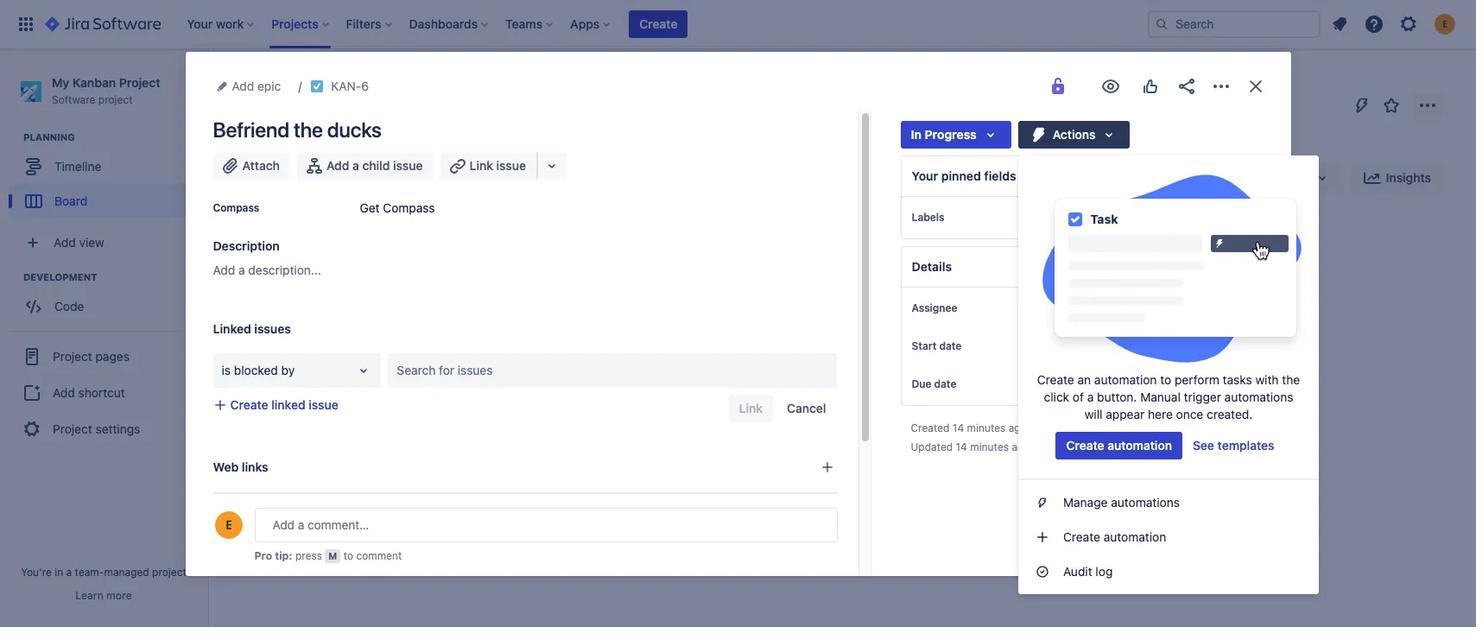 Task type: vqa. For each thing, say whether or not it's contained in the screenshot.
tip: at the bottom of page
yes



Task type: locate. For each thing, give the bounding box(es) containing it.
insights image
[[1362, 168, 1383, 188]]

actions image
[[1211, 76, 1231, 97]]

actions button
[[1018, 121, 1130, 149]]

create inside group
[[1063, 530, 1101, 544]]

kanban
[[328, 72, 370, 86], [72, 75, 116, 90]]

created.
[[1207, 407, 1253, 422]]

0 horizontal spatial by
[[281, 363, 295, 378]]

project
[[98, 93, 133, 106], [152, 566, 186, 579]]

epic
[[257, 79, 281, 93]]

timeline
[[54, 159, 101, 173]]

my left kan- on the top left
[[308, 72, 325, 86]]

add inside dropdown button
[[232, 79, 254, 93]]

date right start
[[939, 340, 962, 352]]

1 vertical spatial date
[[934, 378, 957, 390]]

start date
[[912, 340, 962, 352]]

0 vertical spatial automations
[[1225, 390, 1294, 404]]

perform
[[1175, 372, 1220, 387]]

1 vertical spatial create automation
[[1063, 530, 1166, 544]]

cancel
[[787, 401, 826, 416]]

0 vertical spatial create automation
[[1066, 438, 1172, 453]]

1 horizontal spatial group
[[1019, 479, 1319, 594]]

0 vertical spatial group
[[7, 331, 200, 454]]

the
[[294, 117, 323, 142], [1282, 372, 1300, 387]]

add a description...
[[213, 263, 321, 277]]

0 horizontal spatial project
[[98, 93, 133, 106]]

compass
[[383, 200, 435, 215], [213, 201, 259, 214]]

code link
[[9, 290, 199, 324]]

create automation down appear
[[1066, 438, 1172, 453]]

automations inside create an automation to perform tasks with the click of a button. manual trigger automations will appear here once created.
[[1225, 390, 1294, 404]]

date right due
[[934, 378, 957, 390]]

create button
[[629, 10, 688, 38]]

by right blocked
[[281, 363, 295, 378]]

add down the description
[[213, 263, 235, 277]]

to
[[255, 237, 269, 250]]

task
[[1091, 212, 1118, 226]]

audit log link
[[1019, 555, 1319, 589]]

create column image
[[976, 226, 997, 247]]

create automation link down manage automations
[[1019, 520, 1319, 555]]

1 vertical spatial automations
[[1111, 495, 1180, 510]]

see
[[1193, 438, 1215, 453]]

1 horizontal spatial automations
[[1225, 390, 1294, 404]]

in
[[911, 127, 922, 142]]

0 vertical spatial automation
[[1094, 372, 1157, 387]]

project inside my kanban project software project
[[98, 93, 133, 106]]

created
[[911, 422, 950, 435]]

shortcut
[[78, 385, 125, 400]]

manage automations
[[1063, 495, 1180, 510]]

add epic
[[232, 79, 281, 93]]

0 vertical spatial the
[[294, 117, 323, 142]]

to up manual on the bottom right of the page
[[1160, 372, 1172, 387]]

issues
[[254, 321, 291, 336]]

pages
[[95, 349, 130, 364]]

project inside 'link'
[[53, 421, 92, 436]]

project right software
[[98, 93, 133, 106]]

kan
[[244, 105, 285, 130]]

create automation link down appear
[[1056, 432, 1183, 460]]

14 right created
[[953, 422, 964, 435]]

project settings
[[53, 421, 140, 436]]

comment
[[356, 549, 402, 562]]

manage
[[1063, 495, 1108, 510]]

1 horizontal spatial kanban
[[328, 72, 370, 86]]

menu
[[1019, 156, 1319, 594]]

minutes right updated
[[970, 441, 1009, 454]]

create inside create an automation to perform tasks with the click of a button. manual trigger automations will appear here once created.
[[1037, 372, 1074, 387]]

0 vertical spatial by
[[1249, 172, 1261, 183]]

to right m
[[344, 549, 353, 562]]

automations menu button icon image
[[1352, 95, 1373, 115]]

1 horizontal spatial to
[[1160, 372, 1172, 387]]

0 vertical spatial 14
[[953, 422, 964, 435]]

star kan board image
[[1381, 95, 1402, 116]]

of
[[1073, 390, 1084, 404]]

1 vertical spatial group
[[1019, 479, 1319, 594]]

your pinned fields
[[912, 168, 1016, 183]]

create linked issue
[[230, 397, 338, 412]]

1 vertical spatial ago
[[1012, 441, 1030, 454]]

automations right manage
[[1111, 495, 1180, 510]]

kanban for my kanban project software project
[[72, 75, 116, 90]]

project
[[374, 72, 413, 86], [119, 75, 160, 90], [53, 349, 92, 364], [53, 421, 92, 436]]

with
[[1256, 372, 1279, 387]]

create automation down manage automations
[[1063, 530, 1166, 544]]

kan-6
[[331, 79, 369, 93]]

create an automation to perform tasks with the click of a button. manual trigger automations will appear here once created.
[[1037, 372, 1300, 422]]

to inside create an automation to perform tasks with the click of a button. manual trigger automations will appear here once created.
[[1160, 372, 1172, 387]]

minutes
[[967, 422, 1006, 435], [970, 441, 1009, 454]]

my inside my kanban project software project
[[52, 75, 69, 90]]

6
[[361, 79, 369, 93]]

issue right the "linked"
[[309, 397, 338, 412]]

open image
[[354, 360, 374, 381]]

compass down terry turtle icon at the top of the page
[[383, 200, 435, 215]]

1 vertical spatial the
[[1282, 372, 1300, 387]]

updated
[[911, 441, 953, 454]]

1 vertical spatial minutes
[[970, 441, 1009, 454]]

my up software
[[52, 75, 69, 90]]

in progress button
[[901, 121, 1011, 149]]

search image
[[1155, 17, 1169, 31]]

once
[[1176, 407, 1204, 422]]

a right of
[[1087, 390, 1094, 404]]

linked
[[213, 321, 251, 336]]

a
[[353, 158, 359, 173], [238, 263, 245, 277], [1087, 390, 1094, 404], [66, 566, 72, 579]]

0 horizontal spatial automations
[[1111, 495, 1180, 510]]

a left the child
[[353, 158, 359, 173]]

issue
[[393, 158, 423, 173], [496, 158, 526, 173], [309, 397, 338, 412]]

create automation link
[[1056, 432, 1183, 460], [1019, 520, 1319, 555]]

create automation
[[1066, 438, 1172, 453], [1063, 530, 1166, 544]]

link issue
[[470, 158, 526, 173]]

0 vertical spatial project
[[98, 93, 133, 106]]

managed
[[104, 566, 149, 579]]

0 vertical spatial minutes
[[967, 422, 1006, 435]]

due date
[[912, 378, 957, 390]]

1 horizontal spatial by
[[1249, 172, 1261, 183]]

automations down the with
[[1225, 390, 1294, 404]]

befriend the ducks dialog
[[185, 52, 1291, 627]]

board
[[289, 105, 342, 130]]

project right the managed at the left bottom
[[152, 566, 186, 579]]

kan-6 link
[[331, 76, 369, 97]]

1 vertical spatial to
[[344, 549, 353, 562]]

by right the "group"
[[1249, 172, 1261, 183]]

14 right updated
[[956, 441, 967, 454]]

0 horizontal spatial kanban
[[72, 75, 116, 90]]

details
[[912, 259, 952, 274]]

button.
[[1097, 390, 1137, 404]]

an
[[1078, 372, 1091, 387]]

automation inside create an automation to perform tasks with the click of a button. manual trigger automations will appear here once created.
[[1094, 372, 1157, 387]]

1 horizontal spatial project
[[152, 566, 186, 579]]

manual
[[1141, 390, 1181, 404]]

automation down appear
[[1108, 438, 1172, 453]]

19,
[[1077, 339, 1093, 353]]

menu containing task
[[1019, 156, 1319, 594]]

1 vertical spatial by
[[281, 363, 295, 378]]

0 vertical spatial date
[[939, 340, 962, 352]]

2023
[[1096, 339, 1126, 353]]

0 vertical spatial to
[[1160, 372, 1172, 387]]

learn more
[[75, 589, 132, 602]]

1 horizontal spatial compass
[[383, 200, 435, 215]]

0 vertical spatial ago
[[1009, 422, 1027, 435]]

0 horizontal spatial the
[[294, 117, 323, 142]]

1 horizontal spatial the
[[1282, 372, 1300, 387]]

1 horizontal spatial my
[[308, 72, 325, 86]]

automation
[[1094, 372, 1157, 387], [1108, 438, 1172, 453], [1104, 530, 1166, 544]]

automation down manage automations
[[1104, 530, 1166, 544]]

add left shortcut
[[53, 385, 75, 400]]

is
[[222, 363, 231, 378]]

see templates
[[1193, 438, 1275, 453]]

kanban for my kanban project
[[328, 72, 370, 86]]

the right the with
[[1282, 372, 1300, 387]]

0 horizontal spatial my
[[52, 75, 69, 90]]

copy link to issue image
[[366, 79, 379, 92]]

https://www.example.com field
[[215, 511, 517, 542]]

add left epic
[[232, 79, 254, 93]]

compass up the description
[[213, 201, 259, 214]]

group
[[7, 331, 200, 454], [1019, 479, 1319, 594]]

befriend the ducks
[[213, 117, 381, 142]]

board link
[[9, 184, 199, 219]]

green
[[1056, 209, 1089, 224]]

0 horizontal spatial to
[[344, 549, 353, 562]]

appear
[[1106, 407, 1145, 422]]

date for none
[[934, 378, 957, 390]]

minutes right created
[[967, 422, 1006, 435]]

development group
[[9, 271, 206, 329]]

cancel button
[[777, 395, 837, 422]]

date
[[939, 340, 962, 352], [934, 378, 957, 390]]

add left eloisefrancis23 image
[[327, 158, 349, 173]]

automation up "button."
[[1094, 372, 1157, 387]]

ducks
[[327, 117, 381, 142]]

2 horizontal spatial issue
[[496, 158, 526, 173]]

watch options: you are not watching this issue, 0 people watching image
[[1100, 76, 1121, 97]]

trigger
[[1184, 390, 1221, 404]]

0 horizontal spatial group
[[7, 331, 200, 454]]

jira software image
[[45, 14, 161, 35], [45, 14, 161, 35]]

planning
[[23, 131, 75, 143]]

the down task "icon"
[[294, 117, 323, 142]]

issue left add people 'icon'
[[393, 158, 423, 173]]

my
[[308, 72, 325, 86], [52, 75, 69, 90]]

planning group
[[9, 131, 206, 224]]

kanban inside my kanban project software project
[[72, 75, 116, 90]]

issue right link
[[496, 158, 526, 173]]

Search this board text field
[[244, 162, 323, 193]]

due
[[912, 378, 932, 390]]

project settings link
[[7, 411, 200, 449]]



Task type: describe. For each thing, give the bounding box(es) containing it.
is blocked by
[[222, 363, 295, 378]]

my kanban project link
[[308, 69, 413, 90]]

configure
[[1197, 422, 1253, 437]]

add for add a child issue
[[327, 158, 349, 173]]

details element
[[901, 246, 1274, 288]]

vote options: no one has voted for this issue yet. image
[[1140, 76, 1161, 97]]

add a child issue
[[327, 158, 423, 173]]

linked
[[272, 397, 306, 412]]

pro tip: press m to comment
[[254, 549, 402, 562]]

child
[[362, 158, 390, 173]]

1 vertical spatial automation
[[1108, 438, 1172, 453]]

links
[[242, 460, 268, 474]]

2 vertical spatial automation
[[1104, 530, 1166, 544]]

1 vertical spatial create automation link
[[1019, 520, 1319, 555]]

Add a comment… field
[[254, 508, 838, 543]]

kan-
[[331, 79, 361, 93]]

start
[[912, 340, 937, 352]]

eloisefrancis23 image
[[359, 164, 387, 192]]

terry turtle image
[[385, 164, 413, 192]]

0 horizontal spatial issue
[[309, 397, 338, 412]]

in progress
[[911, 127, 977, 142]]

templates
[[1218, 438, 1275, 453]]

actions
[[1053, 127, 1096, 142]]

projects
[[242, 72, 287, 86]]

befriend
[[213, 117, 289, 142]]

projects link
[[242, 69, 287, 90]]

a inside create an automation to perform tasks with the click of a button. manual trigger automations will appear here once created.
[[1087, 390, 1094, 404]]

web
[[213, 460, 239, 474]]

created 14 minutes ago updated 14 minutes ago
[[911, 422, 1030, 454]]

sep
[[1052, 339, 1074, 353]]

add people image
[[425, 168, 446, 188]]

date for sep 19, 2023
[[939, 340, 962, 352]]

see templates link
[[1183, 432, 1285, 460]]

task image
[[310, 79, 324, 93]]

board
[[54, 193, 87, 208]]

add for add shortcut
[[53, 385, 75, 400]]

share image
[[1176, 76, 1197, 97]]

press
[[295, 549, 322, 562]]

software
[[52, 93, 95, 106]]

configure link
[[1162, 416, 1263, 444]]

insights button
[[1352, 164, 1442, 192]]

link issue button
[[440, 152, 538, 180]]

1 vertical spatial 14
[[956, 441, 967, 454]]

do
[[272, 237, 288, 250]]

m
[[329, 550, 337, 562]]

my for my kanban project
[[308, 72, 325, 86]]

group by
[[1212, 172, 1261, 183]]

assignee
[[912, 301, 958, 314]]

a down the description
[[238, 263, 245, 277]]

group containing manage automations
[[1019, 479, 1319, 594]]

profile image of eloisefrancis23 image
[[215, 511, 242, 539]]

pinned
[[941, 168, 981, 183]]

labels
[[912, 211, 945, 224]]

create inside button
[[230, 397, 268, 412]]

0 horizontal spatial compass
[[213, 201, 259, 214]]

a right in
[[66, 566, 72, 579]]

add for add epic
[[232, 79, 254, 93]]

my kanban project software project
[[52, 75, 160, 106]]

sep 19, 2023
[[1052, 339, 1126, 353]]

project pages
[[53, 349, 130, 364]]

to do
[[255, 237, 288, 250]]

log
[[1096, 564, 1113, 579]]

link to a web page image
[[820, 460, 834, 474]]

none
[[1052, 377, 1082, 391]]

your
[[912, 168, 938, 183]]

code
[[54, 299, 84, 313]]

link
[[470, 158, 493, 173]]

add a child issue button
[[297, 152, 433, 180]]

fields
[[984, 168, 1016, 183]]

in
[[55, 566, 63, 579]]

audit
[[1063, 564, 1093, 579]]

audit log
[[1063, 564, 1113, 579]]

will
[[1085, 407, 1103, 422]]

development
[[23, 271, 97, 283]]

description
[[213, 238, 280, 253]]

Search field
[[1148, 10, 1321, 38]]

create banner
[[0, 0, 1476, 48]]

you're in a team-managed project
[[21, 566, 186, 579]]

team-
[[75, 566, 104, 579]]

a inside add a child issue button
[[353, 158, 359, 173]]

the inside create an automation to perform tasks with the click of a button. manual trigger automations will appear here once created.
[[1282, 372, 1300, 387]]

by inside befriend the ducks dialog
[[281, 363, 295, 378]]

Add a description... field
[[534, 511, 836, 542]]

add shortcut button
[[7, 376, 200, 411]]

1 horizontal spatial issue
[[393, 158, 423, 173]]

here
[[1148, 407, 1173, 422]]

blocked
[[234, 363, 278, 378]]

your pinned fields element
[[901, 156, 1274, 197]]

to inside befriend the ducks dialog
[[344, 549, 353, 562]]

add for add a description...
[[213, 263, 235, 277]]

create inside button
[[640, 16, 678, 31]]

description...
[[248, 263, 321, 277]]

add shortcut
[[53, 385, 125, 400]]

my kanban project
[[308, 72, 413, 86]]

more
[[106, 589, 132, 602]]

automations inside group
[[1111, 495, 1180, 510]]

1 vertical spatial project
[[152, 566, 186, 579]]

manage automations link
[[1019, 486, 1319, 520]]

the inside dialog
[[294, 117, 323, 142]]

project inside my kanban project software project
[[119, 75, 160, 90]]

close image
[[1245, 76, 1266, 97]]

my for my kanban project software project
[[52, 75, 69, 90]]

learn more button
[[75, 589, 132, 603]]

attach
[[242, 158, 280, 173]]

add epic button
[[213, 76, 286, 97]]

get compass
[[360, 200, 435, 215]]

you're
[[21, 566, 52, 579]]

0 vertical spatial create automation link
[[1056, 432, 1183, 460]]

click
[[1044, 390, 1070, 404]]

web links
[[213, 460, 268, 474]]

primary element
[[10, 0, 1148, 48]]

group containing project pages
[[7, 331, 200, 454]]

learn
[[75, 589, 104, 602]]

create linked issue button
[[203, 395, 349, 416]]

tip:
[[275, 549, 292, 562]]



